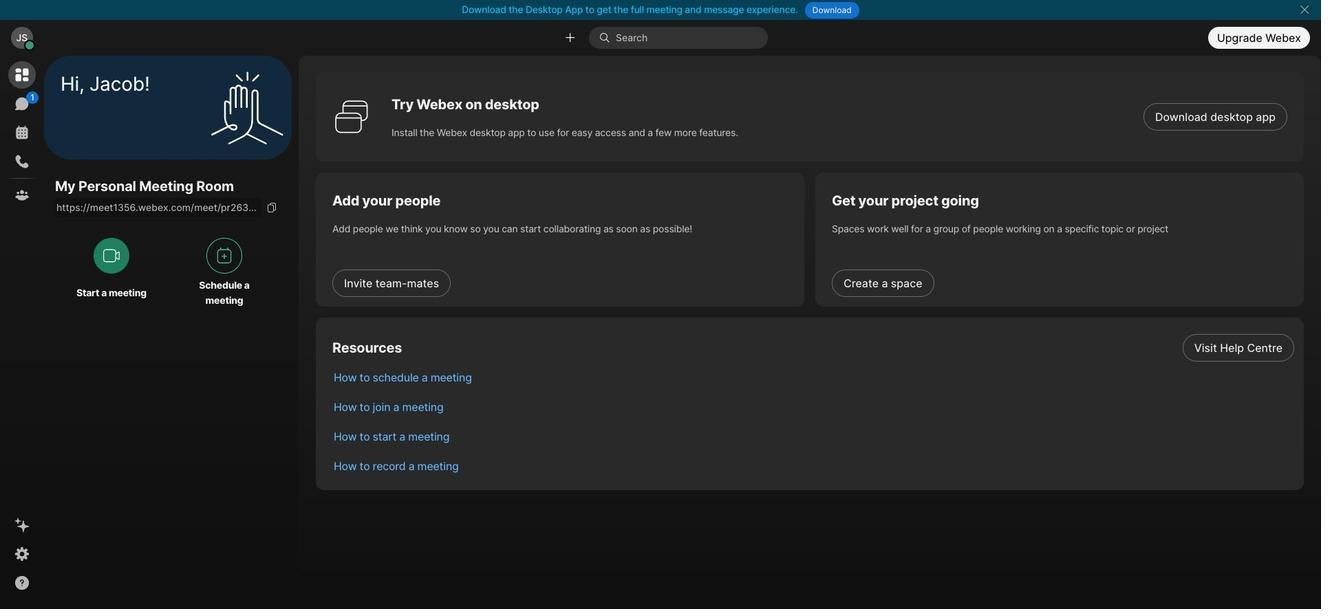Task type: describe. For each thing, give the bounding box(es) containing it.
4 list item from the top
[[323, 422, 1305, 452]]

3 list item from the top
[[323, 392, 1305, 422]]

two hands high-fiving image
[[206, 66, 288, 149]]



Task type: locate. For each thing, give the bounding box(es) containing it.
2 list item from the top
[[323, 363, 1305, 392]]

5 list item from the top
[[323, 452, 1305, 481]]

list item
[[323, 333, 1305, 363], [323, 363, 1305, 392], [323, 392, 1305, 422], [323, 422, 1305, 452], [323, 452, 1305, 481]]

None text field
[[55, 198, 262, 218]]

1 list item from the top
[[323, 333, 1305, 363]]

navigation
[[0, 56, 44, 610]]

webex tab list
[[8, 61, 39, 209]]

cancel_16 image
[[1300, 4, 1311, 15]]



Task type: vqa. For each thing, say whether or not it's contained in the screenshot.
Webex "tab list"
yes



